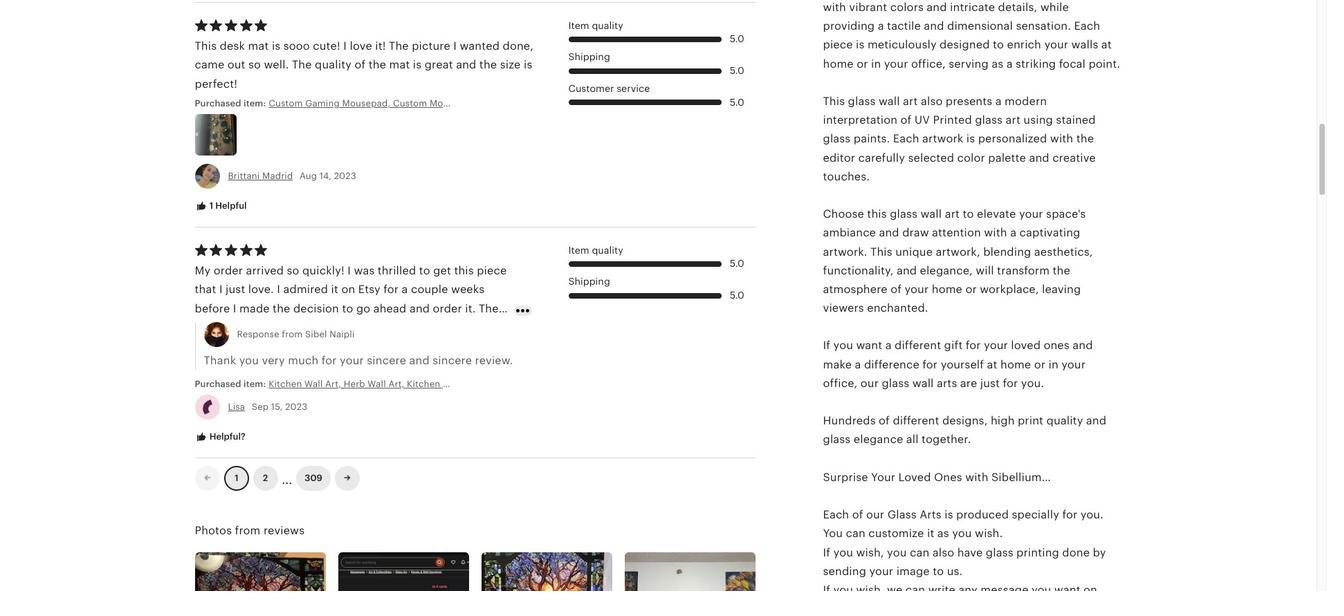 Task type: describe. For each thing, give the bounding box(es) containing it.
stained
[[1056, 114, 1096, 126]]

will
[[976, 265, 994, 277]]

specially
[[1012, 509, 1059, 521]]

different inside hundreds of different designs, high print quality and glass elegance all together.
[[893, 415, 939, 427]]

space's
[[1046, 208, 1086, 220]]

size
[[500, 59, 521, 71]]

draw
[[902, 227, 929, 239]]

or inside choose this glass wall art to elevate your space's ambiance and draw attention with a captivating artwork. this unique artwork, blending aesthetics, functionality, and elegance, will transform the atmosphere of your home or workplace, leaving viewers enchanted.
[[966, 284, 977, 295]]

paints.
[[854, 133, 890, 145]]

have
[[957, 547, 983, 559]]

your up captivating
[[1019, 208, 1043, 220]]

to inside choose this glass wall art to elevate your space's ambiance and draw attention with a captivating artwork. this unique artwork, blending aesthetics, functionality, and elegance, will transform the atmosphere of your home or workplace, leaving viewers enchanted.
[[963, 208, 974, 220]]

this inside choose this glass wall art to elevate your space's ambiance and draw attention with a captivating artwork. this unique artwork, blending aesthetics, functionality, and elegance, will transform the atmosphere of your home or workplace, leaving viewers enchanted.
[[871, 246, 892, 258]]

the down it!
[[369, 59, 386, 71]]

0 vertical spatial the
[[389, 40, 409, 52]]

the inside choose this glass wall art to elevate your space's ambiance and draw attention with a captivating artwork. this unique artwork, blending aesthetics, functionality, and elegance, will transform the atmosphere of your home or workplace, leaving viewers enchanted.
[[1053, 265, 1070, 277]]

for right much at the bottom of page
[[322, 355, 337, 367]]

modern
[[1005, 96, 1047, 107]]

4 5.0 from the top
[[730, 258, 744, 269]]

selected
[[908, 152, 954, 164]]

arts
[[920, 509, 942, 521]]

0 horizontal spatial 2023
[[285, 402, 307, 412]]

of inside each of our glass arts is produced specially for you. you can customize it as you wish.
[[852, 509, 863, 521]]

14,
[[320, 171, 332, 181]]

you for a
[[833, 340, 853, 352]]

elegance
[[854, 434, 903, 446]]

high
[[991, 415, 1015, 427]]

leaving
[[1042, 284, 1081, 295]]

wall inside if you want a different gift for your loved ones and make a difference for yourself at home or in your office, our glass wall arts are just for you.
[[912, 378, 934, 389]]

aug
[[300, 171, 317, 181]]

of inside this desk mat is sooo cute! i love it! the picture i wanted done, came out so well. the quality of the mat is great and the size is perfect!
[[355, 59, 366, 71]]

you for you
[[833, 547, 853, 559]]

presents
[[946, 96, 992, 107]]

from for response
[[282, 329, 303, 339]]

atmosphere
[[823, 284, 888, 295]]

glass
[[887, 509, 917, 521]]

2 purchased from the top
[[195, 379, 241, 390]]

2 vertical spatial with
[[965, 472, 988, 484]]

attention
[[932, 227, 981, 239]]

you. inside if you want a different gift for your loved ones and make a difference for yourself at home or in your office, our glass wall arts are just for you.
[[1021, 378, 1044, 389]]

office,
[[823, 378, 858, 389]]

and inside if you want a different gift for your loved ones and make a difference for yourself at home or in your office, our glass wall arts are just for you.
[[1073, 340, 1093, 352]]

elegance,
[[920, 265, 973, 277]]

ambiance
[[823, 227, 876, 239]]

perfect!
[[195, 78, 237, 90]]

home inside if you want a different gift for your loved ones and make a difference for yourself at home or in your office, our glass wall arts are just for you.
[[1001, 359, 1031, 371]]

you. inside each of our glass arts is produced specially for you. you can customize it as you wish.
[[1081, 509, 1104, 521]]

in
[[1049, 359, 1059, 371]]

each inside this glass wall art also presents a modern interpretation of uv printed glass art using stained glass paints. each artwork is personalized with the editor carefully selected color palette and creative touches.
[[893, 133, 919, 145]]

came
[[195, 59, 224, 71]]

photos from reviews
[[195, 525, 305, 537]]

our inside if you want a different gift for your loved ones and make a difference for yourself at home or in your office, our glass wall arts are just for you.
[[861, 378, 879, 389]]

2 5.0 from the top
[[730, 65, 744, 76]]

functionality,
[[823, 265, 894, 277]]

artwork.
[[823, 246, 867, 258]]

blending
[[983, 246, 1031, 258]]

sending
[[823, 566, 866, 578]]

1 item from the top
[[568, 20, 589, 31]]

thank you very much for your sincere and sincere review.
[[204, 355, 513, 367]]

wanted
[[460, 40, 500, 52]]

reviews
[[264, 525, 305, 537]]

done
[[1062, 547, 1090, 559]]

2 purchased item: from the top
[[195, 379, 269, 390]]

naipli
[[330, 329, 355, 339]]

glass inside if you want a different gift for your loved ones and make a difference for yourself at home or in your office, our glass wall arts are just for you.
[[882, 378, 909, 389]]

your up enchanted. on the bottom of page
[[905, 284, 929, 295]]

loved
[[898, 472, 931, 484]]

printing
[[1017, 547, 1059, 559]]

much
[[288, 355, 319, 367]]

for right gift
[[966, 340, 981, 352]]

our inside each of our glass arts is produced specially for you. you can customize it as you wish.
[[866, 509, 884, 521]]

309 link
[[296, 466, 331, 491]]

and inside this glass wall art also presents a modern interpretation of uv printed glass art using stained glass paints. each artwork is personalized with the editor carefully selected color palette and creative touches.
[[1029, 152, 1049, 164]]

very
[[262, 355, 285, 367]]

customer
[[568, 83, 614, 94]]

wall inside choose this glass wall art to elevate your space's ambiance and draw attention with a captivating artwork. this unique artwork, blending aesthetics, functionality, and elegance, will transform the atmosphere of your home or workplace, leaving viewers enchanted.
[[921, 208, 942, 220]]

your up at
[[984, 340, 1008, 352]]

palette
[[988, 152, 1026, 164]]

is inside each of our glass arts is produced specially for you. you can customize it as you wish.
[[945, 509, 953, 521]]

1 sincere from the left
[[367, 355, 406, 367]]

glass inside choose this glass wall art to elevate your space's ambiance and draw attention with a captivating artwork. this unique artwork, blending aesthetics, functionality, and elegance, will transform the atmosphere of your home or workplace, leaving viewers enchanted.
[[890, 208, 918, 220]]

by
[[1093, 547, 1106, 559]]

1 vertical spatial the
[[292, 59, 312, 71]]

cute!
[[313, 40, 340, 52]]

0 vertical spatial 2023
[[334, 171, 356, 181]]

3 5.0 from the top
[[730, 97, 744, 108]]

surprise your loved ones with sibellium…
[[823, 472, 1051, 484]]

glass down presents
[[975, 114, 1003, 126]]

2 link
[[253, 466, 278, 491]]

are
[[960, 378, 977, 389]]

1 for 1 helpful
[[209, 201, 213, 211]]

1 link
[[224, 466, 249, 491]]

sibel
[[305, 329, 327, 339]]

using
[[1024, 114, 1053, 126]]

2 item from the top
[[568, 245, 589, 256]]

glass inside if you wish, you can also have glass printing done by sending your image to us.
[[986, 547, 1013, 559]]

different inside if you want a different gift for your loved ones and make a difference for yourself at home or in your office, our glass wall arts are just for you.
[[895, 340, 941, 352]]

1 shipping from the top
[[568, 51, 610, 62]]

1 5.0 from the top
[[730, 34, 744, 45]]

of inside hundreds of different designs, high print quality and glass elegance all together.
[[879, 415, 890, 427]]

so
[[248, 59, 261, 71]]

workplace,
[[980, 284, 1039, 295]]

great
[[425, 59, 453, 71]]

this desk mat is sooo cute! i love it! the picture i wanted done, came out so well. the quality of the mat is great and the size is perfect!
[[195, 40, 534, 90]]

2
[[263, 473, 268, 483]]

is right size
[[524, 59, 532, 71]]

artwork
[[922, 133, 963, 145]]

review.
[[475, 355, 513, 367]]

if for if you wish, you can also have glass printing done by sending your image to us.
[[823, 547, 830, 559]]

brittani madrid link
[[228, 171, 293, 181]]

0 vertical spatial mat
[[248, 40, 269, 52]]

helpful?
[[207, 432, 246, 442]]

for up arts
[[923, 359, 938, 371]]

brittani madrid aug 14, 2023
[[228, 171, 356, 181]]

choose this glass wall art to elevate your space's ambiance and draw attention with a captivating artwork. this unique artwork, blending aesthetics, functionality, and elegance, will transform the atmosphere of your home or workplace, leaving viewers enchanted.
[[823, 208, 1093, 314]]

your inside if you wish, you can also have glass printing done by sending your image to us.
[[869, 566, 893, 578]]

for inside each of our glass arts is produced specially for you. you can customize it as you wish.
[[1062, 509, 1078, 521]]

a right make
[[855, 359, 861, 371]]

it!
[[375, 40, 386, 52]]

loved
[[1011, 340, 1041, 352]]

if you want a different gift for your loved ones and make a difference for yourself at home or in your office, our glass wall arts are just for you.
[[823, 340, 1093, 389]]

and inside this desk mat is sooo cute! i love it! the picture i wanted done, came out so well. the quality of the mat is great and the size is perfect!
[[456, 59, 476, 71]]

response from sibel naipli
[[237, 329, 355, 339]]

your right in
[[1062, 359, 1086, 371]]

aesthetics,
[[1034, 246, 1093, 258]]

enchanted.
[[867, 302, 928, 314]]

1 purchased from the top
[[195, 98, 241, 109]]

wall inside this glass wall art also presents a modern interpretation of uv printed glass art using stained glass paints. each artwork is personalized with the editor carefully selected color palette and creative touches.
[[879, 96, 900, 107]]

helpful? button
[[184, 425, 256, 450]]

quality inside this desk mat is sooo cute! i love it! the picture i wanted done, came out so well. the quality of the mat is great and the size is perfect!
[[315, 59, 352, 71]]

personalized
[[978, 133, 1047, 145]]

is inside this glass wall art also presents a modern interpretation of uv printed glass art using stained glass paints. each artwork is personalized with the editor carefully selected color palette and creative touches.
[[966, 133, 975, 145]]



Task type: locate. For each thing, give the bounding box(es) containing it.
1 horizontal spatial 1
[[234, 473, 238, 483]]

the down sooo
[[292, 59, 312, 71]]

you. up the by
[[1081, 509, 1104, 521]]

0 horizontal spatial home
[[932, 284, 962, 295]]

1 if from the top
[[823, 340, 830, 352]]

done,
[[503, 40, 534, 52]]

or left in
[[1034, 359, 1046, 371]]

1 for 1
[[234, 473, 238, 483]]

2 vertical spatial this
[[871, 246, 892, 258]]

creative
[[1053, 152, 1096, 164]]

1 vertical spatial if
[[823, 547, 830, 559]]

0 horizontal spatial sincere
[[367, 355, 406, 367]]

yourself
[[941, 359, 984, 371]]

purchased item: down perfect!
[[195, 98, 269, 109]]

with inside choose this glass wall art to elevate your space's ambiance and draw attention with a captivating artwork. this unique artwork, blending aesthetics, functionality, and elegance, will transform the atmosphere of your home or workplace, leaving viewers enchanted.
[[984, 227, 1007, 239]]

lisa
[[228, 402, 245, 412]]

0 vertical spatial you.
[[1021, 378, 1044, 389]]

1 helpful button
[[184, 194, 257, 219]]

from for photos
[[235, 525, 261, 537]]

out
[[227, 59, 245, 71]]

1 item quality from the top
[[568, 20, 623, 31]]

0 horizontal spatial can
[[846, 528, 866, 540]]

2 sincere from the left
[[433, 355, 472, 367]]

1 vertical spatial different
[[893, 415, 939, 427]]

quality inside hundreds of different designs, high print quality and glass elegance all together.
[[1047, 415, 1083, 427]]

ones
[[1044, 340, 1070, 352]]

hundreds
[[823, 415, 876, 427]]

0 horizontal spatial mat
[[248, 40, 269, 52]]

can right the you
[[846, 528, 866, 540]]

1 horizontal spatial i
[[453, 40, 457, 52]]

for right specially
[[1062, 509, 1078, 521]]

difference
[[864, 359, 920, 371]]

this up functionality,
[[871, 246, 892, 258]]

0 vertical spatial each
[[893, 133, 919, 145]]

art up attention at the top right of the page
[[945, 208, 960, 220]]

0 horizontal spatial 1
[[209, 201, 213, 211]]

wall up draw
[[921, 208, 942, 220]]

art inside choose this glass wall art to elevate your space's ambiance and draw attention with a captivating artwork. this unique artwork, blending aesthetics, functionality, and elegance, will transform the atmosphere of your home or workplace, leaving viewers enchanted.
[[945, 208, 960, 220]]

print
[[1018, 415, 1043, 427]]

1 purchased item: from the top
[[195, 98, 269, 109]]

0 vertical spatial purchased item:
[[195, 98, 269, 109]]

thank
[[204, 355, 236, 367]]

a left modern
[[995, 96, 1002, 107]]

item: up sep
[[244, 379, 266, 390]]

you up make
[[833, 340, 853, 352]]

picture
[[412, 40, 450, 52]]

0 horizontal spatial i
[[343, 40, 347, 52]]

each up the you
[[823, 509, 849, 521]]

0 vertical spatial art
[[903, 96, 918, 107]]

1 vertical spatial or
[[1034, 359, 1046, 371]]

5 5.0 from the top
[[730, 290, 744, 301]]

1 vertical spatial each
[[823, 509, 849, 521]]

i left love
[[343, 40, 347, 52]]

of up elegance
[[879, 415, 890, 427]]

of up enchanted. on the bottom of page
[[891, 284, 902, 295]]

1 vertical spatial art
[[1006, 114, 1021, 126]]

you. up print
[[1021, 378, 1044, 389]]

customer service
[[568, 83, 650, 94]]

2 vertical spatial art
[[945, 208, 960, 220]]

1 horizontal spatial or
[[1034, 359, 1046, 371]]

or down "will"
[[966, 284, 977, 295]]

2 shipping from the top
[[568, 276, 610, 287]]

glass down wish.
[[986, 547, 1013, 559]]

0 vertical spatial with
[[1050, 133, 1073, 145]]

0 vertical spatial item:
[[244, 98, 266, 109]]

15,
[[271, 402, 283, 412]]

each down uv
[[893, 133, 919, 145]]

a inside choose this glass wall art to elevate your space's ambiance and draw attention with a captivating artwork. this unique artwork, blending aesthetics, functionality, and elegance, will transform the atmosphere of your home or workplace, leaving viewers enchanted.
[[1010, 227, 1017, 239]]

0 vertical spatial this
[[195, 40, 217, 52]]

1 vertical spatial 2023
[[285, 402, 307, 412]]

wall
[[879, 96, 900, 107], [921, 208, 942, 220], [912, 378, 934, 389]]

purchased down perfect!
[[195, 98, 241, 109]]

you right as
[[952, 528, 972, 540]]

1 horizontal spatial each
[[893, 133, 919, 145]]

purchased down thank
[[195, 379, 241, 390]]

0 vertical spatial our
[[861, 378, 879, 389]]

if inside if you want a different gift for your loved ones and make a difference for yourself at home or in your office, our glass wall arts are just for you.
[[823, 340, 830, 352]]

0 horizontal spatial art
[[903, 96, 918, 107]]

a inside this glass wall art also presents a modern interpretation of uv printed glass art using stained glass paints. each artwork is personalized with the editor carefully selected color palette and creative touches.
[[995, 96, 1002, 107]]

sibellium…
[[992, 472, 1051, 484]]

also down as
[[933, 547, 954, 559]]

this inside this glass wall art also presents a modern interpretation of uv printed glass art using stained glass paints. each artwork is personalized with the editor carefully selected color palette and creative touches.
[[823, 96, 845, 107]]

desk
[[220, 40, 245, 52]]

is up well.
[[272, 40, 280, 52]]

1 horizontal spatial you.
[[1081, 509, 1104, 521]]

1 vertical spatial to
[[933, 566, 944, 578]]

or
[[966, 284, 977, 295], [1034, 359, 1046, 371]]

1 vertical spatial can
[[910, 547, 930, 559]]

or inside if you want a different gift for your loved ones and make a difference for yourself at home or in your office, our glass wall arts are just for you.
[[1034, 359, 1046, 371]]

sooo
[[284, 40, 310, 52]]

brittani
[[228, 171, 260, 181]]

0 vertical spatial item
[[568, 20, 589, 31]]

1
[[209, 201, 213, 211], [234, 473, 238, 483]]

printed
[[933, 114, 972, 126]]

our down difference
[[861, 378, 879, 389]]

0 vertical spatial or
[[966, 284, 977, 295]]

if
[[823, 340, 830, 352], [823, 547, 830, 559]]

1 vertical spatial our
[[866, 509, 884, 521]]

also up uv
[[921, 96, 943, 107]]

with right ones in the bottom of the page
[[965, 472, 988, 484]]

transform
[[997, 265, 1050, 277]]

from left sibel
[[282, 329, 303, 339]]

is right the arts
[[945, 509, 953, 521]]

0 vertical spatial can
[[846, 528, 866, 540]]

art up uv
[[903, 96, 918, 107]]

1 horizontal spatial art
[[945, 208, 960, 220]]

1 vertical spatial item:
[[244, 379, 266, 390]]

love
[[350, 40, 372, 52]]

elevate
[[977, 208, 1016, 220]]

0 vertical spatial item quality
[[568, 20, 623, 31]]

captivating
[[1020, 227, 1080, 239]]

of down surprise
[[852, 509, 863, 521]]

the right it!
[[389, 40, 409, 52]]

you left very
[[239, 355, 259, 367]]

different up all
[[893, 415, 939, 427]]

just
[[980, 378, 1000, 389]]

1 vertical spatial this
[[823, 96, 845, 107]]

0 vertical spatial purchased
[[195, 98, 241, 109]]

1 vertical spatial with
[[984, 227, 1007, 239]]

and inside hundreds of different designs, high print quality and glass elegance all together.
[[1086, 415, 1107, 427]]

this for this desk mat is sooo cute! i love it! the picture i wanted done, came out so well. the quality of the mat is great and the size is perfect!
[[195, 40, 217, 52]]

the down stained
[[1076, 133, 1094, 145]]

shipping
[[568, 51, 610, 62], [568, 276, 610, 287]]

2 vertical spatial wall
[[912, 378, 934, 389]]

of inside this glass wall art also presents a modern interpretation of uv printed glass art using stained glass paints. each artwork is personalized with the editor carefully selected color palette and creative touches.
[[901, 114, 912, 126]]

this for this glass wall art also presents a modern interpretation of uv printed glass art using stained glass paints. each artwork is personalized with the editor carefully selected color palette and creative touches.
[[823, 96, 845, 107]]

wall up interpretation
[[879, 96, 900, 107]]

you down customize
[[887, 547, 907, 559]]

to inside if you wish, you can also have glass printing done by sending your image to us.
[[933, 566, 944, 578]]

choose
[[823, 208, 864, 220]]

home inside choose this glass wall art to elevate your space's ambiance and draw attention with a captivating artwork. this unique artwork, blending aesthetics, functionality, and elegance, will transform the atmosphere of your home or workplace, leaving viewers enchanted.
[[932, 284, 962, 295]]

1 horizontal spatial this
[[823, 96, 845, 107]]

0 horizontal spatial or
[[966, 284, 977, 295]]

1 vertical spatial you.
[[1081, 509, 1104, 521]]

glass up interpretation
[[848, 96, 876, 107]]

1 i from the left
[[343, 40, 347, 52]]

1 horizontal spatial from
[[282, 329, 303, 339]]

1 horizontal spatial mat
[[389, 59, 410, 71]]

of inside choose this glass wall art to elevate your space's ambiance and draw attention with a captivating artwork. this unique artwork, blending aesthetics, functionality, and elegance, will transform the atmosphere of your home or workplace, leaving viewers enchanted.
[[891, 284, 902, 295]]

if down the you
[[823, 547, 830, 559]]

of left uv
[[901, 114, 912, 126]]

2 horizontal spatial this
[[871, 246, 892, 258]]

from
[[282, 329, 303, 339], [235, 525, 261, 537]]

1 horizontal spatial the
[[389, 40, 409, 52]]

view details of this review photo by brittani madrid image
[[195, 114, 236, 156]]

our left glass
[[866, 509, 884, 521]]

this up interpretation
[[823, 96, 845, 107]]

your down naipli
[[340, 355, 364, 367]]

0 horizontal spatial to
[[933, 566, 944, 578]]

home down elegance,
[[932, 284, 962, 295]]

1 vertical spatial from
[[235, 525, 261, 537]]

want
[[856, 340, 882, 352]]

0 vertical spatial 1
[[209, 201, 213, 211]]

different up difference
[[895, 340, 941, 352]]

i
[[343, 40, 347, 52], [453, 40, 457, 52]]

produced
[[956, 509, 1009, 521]]

the inside this glass wall art also presents a modern interpretation of uv printed glass art using stained glass paints. each artwork is personalized with the editor carefully selected color palette and creative touches.
[[1076, 133, 1094, 145]]

uv
[[915, 114, 930, 126]]

item quality
[[568, 20, 623, 31], [568, 245, 623, 256]]

with down elevate
[[984, 227, 1007, 239]]

your down the 'wish,' at the right bottom
[[869, 566, 893, 578]]

at
[[987, 359, 997, 371]]

glass inside hundreds of different designs, high print quality and glass elegance all together.
[[823, 434, 851, 446]]

you for much
[[239, 355, 259, 367]]

to up attention at the top right of the page
[[963, 208, 974, 220]]

a up blending
[[1010, 227, 1017, 239]]

purchased item: up lisa link at the left of the page
[[195, 379, 269, 390]]

1 vertical spatial item quality
[[568, 245, 623, 256]]

1 vertical spatial mat
[[389, 59, 410, 71]]

0 vertical spatial also
[[921, 96, 943, 107]]

1 item: from the top
[[244, 98, 266, 109]]

with inside this glass wall art also presents a modern interpretation of uv printed glass art using stained glass paints. each artwork is personalized with the editor carefully selected color palette and creative touches.
[[1050, 133, 1073, 145]]

the down 'wanted'
[[479, 59, 497, 71]]

is up color
[[966, 133, 975, 145]]

0 vertical spatial to
[[963, 208, 974, 220]]

carefully
[[858, 152, 905, 164]]

item: down so
[[244, 98, 266, 109]]

you inside if you want a different gift for your loved ones and make a difference for yourself at home or in your office, our glass wall arts are just for you.
[[833, 340, 853, 352]]

also inside this glass wall art also presents a modern interpretation of uv printed glass art using stained glass paints. each artwork is personalized with the editor carefully selected color palette and creative touches.
[[921, 96, 943, 107]]

purchased item:
[[195, 98, 269, 109], [195, 379, 269, 390]]

0 horizontal spatial this
[[195, 40, 217, 52]]

this
[[195, 40, 217, 52], [823, 96, 845, 107], [871, 246, 892, 258]]

also
[[921, 96, 943, 107], [933, 547, 954, 559]]

designs,
[[942, 415, 988, 427]]

you inside each of our glass arts is produced specially for you. you can customize it as you wish.
[[952, 528, 972, 540]]

1 left helpful
[[209, 201, 213, 211]]

glass down hundreds
[[823, 434, 851, 446]]

and
[[456, 59, 476, 71], [1029, 152, 1049, 164], [879, 227, 899, 239], [897, 265, 917, 277], [1073, 340, 1093, 352], [409, 355, 430, 367], [1086, 415, 1107, 427]]

ones
[[934, 472, 962, 484]]

1 horizontal spatial home
[[1001, 359, 1031, 371]]

0 vertical spatial home
[[932, 284, 962, 295]]

2 horizontal spatial art
[[1006, 114, 1021, 126]]

1 horizontal spatial to
[[963, 208, 974, 220]]

1 horizontal spatial can
[[910, 547, 930, 559]]

this up came
[[195, 40, 217, 52]]

to left us.
[[933, 566, 944, 578]]

0 horizontal spatial you.
[[1021, 378, 1044, 389]]

us.
[[947, 566, 963, 578]]

1 left 2
[[234, 473, 238, 483]]

artwork,
[[936, 246, 980, 258]]

also inside if you wish, you can also have glass printing done by sending your image to us.
[[933, 547, 954, 559]]

0 vertical spatial from
[[282, 329, 303, 339]]

1 vertical spatial 1
[[234, 473, 238, 483]]

if for if you want a different gift for your loved ones and make a difference for yourself at home or in your office, our glass wall arts are just for you.
[[823, 340, 830, 352]]

the
[[389, 40, 409, 52], [292, 59, 312, 71]]

each inside each of our glass arts is produced specially for you. you can customize it as you wish.
[[823, 509, 849, 521]]

0 horizontal spatial from
[[235, 525, 261, 537]]

from right photos
[[235, 525, 261, 537]]

2023 right 14,
[[334, 171, 356, 181]]

2 if from the top
[[823, 547, 830, 559]]

all
[[906, 434, 919, 446]]

0 vertical spatial different
[[895, 340, 941, 352]]

mat left great
[[389, 59, 410, 71]]

glass up draw
[[890, 208, 918, 220]]

image
[[896, 566, 930, 578]]

0 vertical spatial shipping
[[568, 51, 610, 62]]

with up creative
[[1050, 133, 1073, 145]]

different
[[895, 340, 941, 352], [893, 415, 939, 427]]

1 vertical spatial also
[[933, 547, 954, 559]]

viewers
[[823, 302, 864, 314]]

0 vertical spatial if
[[823, 340, 830, 352]]

can inside each of our glass arts is produced specially for you. you can customize it as you wish.
[[846, 528, 866, 540]]

of down love
[[355, 59, 366, 71]]

0 horizontal spatial the
[[292, 59, 312, 71]]

arts
[[937, 378, 957, 389]]

our
[[861, 378, 879, 389], [866, 509, 884, 521]]

0 horizontal spatial each
[[823, 509, 849, 521]]

this inside this desk mat is sooo cute! i love it! the picture i wanted done, came out so well. the quality of the mat is great and the size is perfect!
[[195, 40, 217, 52]]

wall left arts
[[912, 378, 934, 389]]

each of our glass arts is produced specially for you. you can customize it as you wish.
[[823, 509, 1104, 540]]

wish,
[[856, 547, 884, 559]]

2 item quality from the top
[[568, 245, 623, 256]]

home down the loved on the right of page
[[1001, 359, 1031, 371]]

2 item: from the top
[[244, 379, 266, 390]]

touches.
[[823, 171, 870, 183]]

if inside if you wish, you can also have glass printing done by sending your image to us.
[[823, 547, 830, 559]]

wish.
[[975, 528, 1003, 540]]

if you wish, you can also have glass printing done by sending your image to us.
[[823, 547, 1106, 578]]

309
[[305, 473, 322, 483]]

1 vertical spatial wall
[[921, 208, 942, 220]]

interpretation
[[823, 114, 898, 126]]

0 vertical spatial wall
[[879, 96, 900, 107]]

lisa link
[[228, 402, 245, 412]]

your
[[1019, 208, 1043, 220], [905, 284, 929, 295], [984, 340, 1008, 352], [340, 355, 364, 367], [1062, 359, 1086, 371], [869, 566, 893, 578]]

art up personalized
[[1006, 114, 1021, 126]]

together.
[[922, 434, 971, 446]]

each
[[893, 133, 919, 145], [823, 509, 849, 521]]

for
[[966, 340, 981, 352], [322, 355, 337, 367], [923, 359, 938, 371], [1003, 378, 1018, 389], [1062, 509, 1078, 521]]

can up image at the right of page
[[910, 547, 930, 559]]

item
[[568, 20, 589, 31], [568, 245, 589, 256]]

make
[[823, 359, 852, 371]]

lisa sep 15, 2023
[[228, 402, 307, 412]]

a up difference
[[885, 340, 892, 352]]

you up sending
[[833, 547, 853, 559]]

well.
[[264, 59, 289, 71]]

home
[[932, 284, 962, 295], [1001, 359, 1031, 371]]

1 vertical spatial home
[[1001, 359, 1031, 371]]

i right picture
[[453, 40, 457, 52]]

1 vertical spatial purchased
[[195, 379, 241, 390]]

1 horizontal spatial sincere
[[433, 355, 472, 367]]

mat up so
[[248, 40, 269, 52]]

1 vertical spatial item
[[568, 245, 589, 256]]

1 vertical spatial purchased item:
[[195, 379, 269, 390]]

2 i from the left
[[453, 40, 457, 52]]

can inside if you wish, you can also have glass printing done by sending your image to us.
[[910, 547, 930, 559]]

glass up editor
[[823, 133, 851, 145]]

glass down difference
[[882, 378, 909, 389]]

of
[[355, 59, 366, 71], [901, 114, 912, 126], [891, 284, 902, 295], [879, 415, 890, 427], [852, 509, 863, 521]]

the up "leaving"
[[1053, 265, 1070, 277]]

if up make
[[823, 340, 830, 352]]

is left great
[[413, 59, 422, 71]]

2023 right 15,
[[285, 402, 307, 412]]

1 vertical spatial shipping
[[568, 276, 610, 287]]

1 horizontal spatial 2023
[[334, 171, 356, 181]]

hundreds of different designs, high print quality and glass elegance all together.
[[823, 415, 1107, 446]]

1 inside button
[[209, 201, 213, 211]]

you.
[[1021, 378, 1044, 389], [1081, 509, 1104, 521]]

this glass wall art also presents a modern interpretation of uv printed glass art using stained glass paints. each artwork is personalized with the editor carefully selected color palette and creative touches.
[[823, 96, 1096, 183]]

for right just
[[1003, 378, 1018, 389]]



Task type: vqa. For each thing, say whether or not it's contained in the screenshot.
"I"
yes



